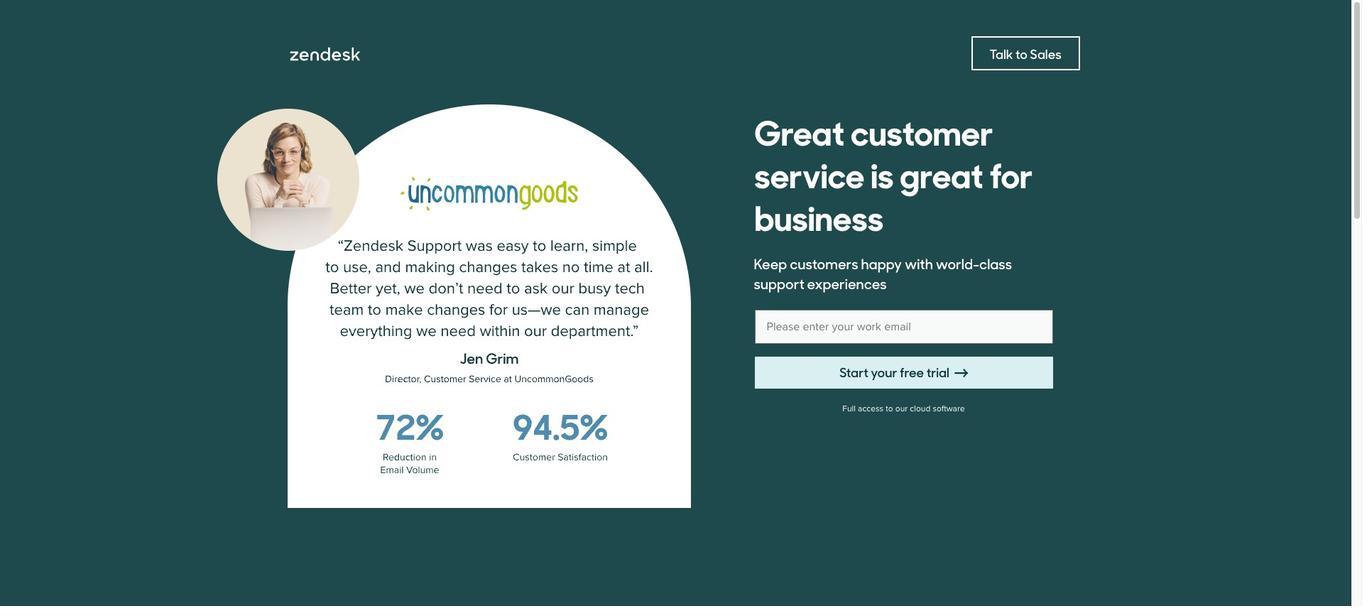 Task type: vqa. For each thing, say whether or not it's contained in the screenshot.
Enter
no



Task type: describe. For each thing, give the bounding box(es) containing it.
1 horizontal spatial to
[[1016, 44, 1028, 62]]

access
[[858, 404, 884, 414]]

zendesk wordmark logo white image
[[290, 47, 361, 62]]

keep customers happy with world-class support experiences
[[754, 253, 1013, 293]]

your
[[871, 363, 898, 381]]

great customer service is great
[[755, 105, 994, 198]]

full
[[843, 404, 856, 414]]

great
[[901, 148, 984, 198]]

customers
[[790, 253, 859, 274]]

start your free trial button
[[755, 357, 1053, 389]]

trial
[[927, 363, 950, 381]]

software
[[933, 404, 965, 414]]

our
[[896, 404, 908, 414]]

sales
[[1031, 44, 1062, 62]]

great
[[755, 105, 845, 155]]

is
[[871, 148, 894, 198]]

1 vertical spatial to
[[886, 404, 894, 414]]

experiences
[[808, 273, 887, 293]]



Task type: locate. For each thing, give the bounding box(es) containing it.
keep
[[754, 253, 788, 274]]

happy
[[862, 253, 902, 274]]

talk
[[990, 44, 1014, 62]]

service
[[755, 148, 865, 198]]

start
[[840, 363, 869, 381]]

full access to our cloud software
[[843, 404, 965, 414]]

0 vertical spatial to
[[1016, 44, 1028, 62]]

class
[[980, 253, 1013, 274]]

cloud
[[910, 404, 931, 414]]

Please enter your work email email field
[[755, 310, 1053, 344]]

customer
[[851, 105, 994, 155]]

support
[[754, 273, 805, 293]]

to left our on the right
[[886, 404, 894, 414]]

free
[[900, 363, 925, 381]]

start your free trial
[[840, 363, 950, 381]]

talk to sales link
[[972, 36, 1081, 70]]

to
[[1016, 44, 1028, 62], [886, 404, 894, 414]]

for
[[990, 148, 1034, 198]]

for business
[[755, 148, 1034, 240]]

talk to sales
[[990, 44, 1062, 62]]

to right talk
[[1016, 44, 1028, 62]]

business
[[755, 190, 884, 240]]

with
[[905, 253, 934, 274]]

0 horizontal spatial to
[[886, 404, 894, 414]]

world-
[[936, 253, 980, 274]]



